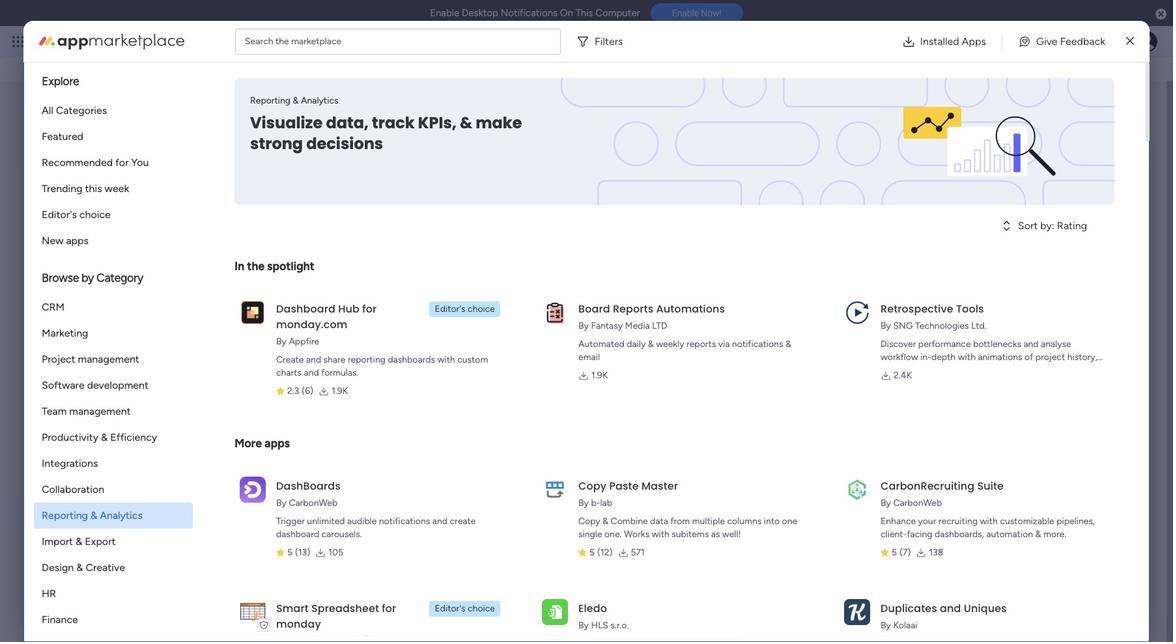 Task type: locate. For each thing, give the bounding box(es) containing it.
0 vertical spatial give
[[1036, 35, 1058, 47]]

1 horizontal spatial 1.9k
[[591, 370, 608, 381]]

give feedback
[[971, 52, 1034, 63]]

management up productivity & efficiency
[[69, 405, 131, 418]]

0 horizontal spatial give
[[971, 52, 991, 63]]

1 horizontal spatial for
[[362, 302, 377, 317]]

1 > from the left
[[152, 262, 158, 273]]

2 horizontal spatial main
[[376, 262, 396, 273]]

suite
[[977, 479, 1004, 494]]

by left sng
[[881, 320, 891, 332]]

all categories
[[42, 104, 107, 117]]

work management > main workspace down notes
[[74, 262, 226, 273]]

by left hls
[[578, 620, 589, 631]]

creative
[[86, 562, 125, 574]]

2 vertical spatial editor's
[[435, 603, 465, 614]]

workflow up sort
[[1006, 205, 1049, 217]]

management up hub at the top left
[[312, 262, 366, 273]]

component image right in
[[274, 260, 286, 272]]

learn
[[945, 291, 971, 304], [997, 343, 1019, 354]]

data
[[650, 516, 668, 527]]

your for invite your teammates and start collaborating
[[169, 422, 190, 434]]

1 horizontal spatial 5
[[590, 547, 595, 558]]

5 left (13) on the bottom left
[[287, 547, 293, 558]]

0 horizontal spatial workflow
[[881, 352, 918, 363]]

crm
[[42, 301, 65, 313]]

0 horizontal spatial the
[[247, 259, 264, 274]]

copy
[[578, 479, 607, 494], [578, 516, 600, 527]]

1 5 from the left
[[287, 547, 293, 558]]

featured
[[42, 130, 83, 143]]

lottie animation element
[[577, 33, 943, 83]]

0 vertical spatial analytics
[[301, 95, 338, 106]]

m
[[72, 536, 85, 555]]

2.4k
[[894, 370, 912, 381]]

your inside enhance your recruiting with customizable pipelines, client-facing dashboards, automation & more.
[[918, 516, 936, 527]]

1 horizontal spatial search
[[1098, 51, 1130, 64]]

copy for paste
[[578, 479, 607, 494]]

1 horizontal spatial the
[[276, 36, 289, 47]]

and down "in-"
[[908, 365, 923, 376]]

your inside boost your workflow in minutes with ready-made templates
[[983, 205, 1004, 217]]

workspaces down plans
[[241, 58, 297, 70]]

bottlenecks
[[973, 339, 1021, 350]]

monday down smart
[[276, 617, 321, 632]]

visualize
[[250, 112, 323, 134]]

1 vertical spatial 1.9k
[[332, 386, 348, 397]]

filters
[[595, 35, 623, 47]]

1 horizontal spatial monday.com
[[1041, 343, 1094, 354]]

project
[[42, 353, 75, 365]]

& up one.
[[603, 516, 608, 527]]

and left create
[[432, 516, 447, 527]]

apps for more apps
[[264, 436, 290, 451]]

0 vertical spatial search
[[245, 36, 273, 47]]

b-
[[591, 498, 600, 509]]

workflow inside boost your workflow in minutes with ready-made templates
[[1006, 205, 1049, 217]]

workspaces up the 'reporting & analytics'
[[80, 492, 144, 506]]

0 vertical spatial workspaces
[[241, 58, 297, 70]]

notifications inside trigger unlimited audible notifications and create dashboard carousels.
[[379, 516, 430, 527]]

and up (6)
[[304, 367, 319, 378]]

invite your teammates and start collaborating
[[140, 422, 354, 434]]

2 vertical spatial for
[[382, 601, 396, 616]]

7
[[878, 364, 883, 376]]

for right hub at the top left
[[362, 302, 377, 317]]

columns
[[727, 516, 762, 527]]

1 vertical spatial learn
[[997, 343, 1019, 354]]

apps down start in the bottom left of the page
[[264, 436, 290, 451]]

charts down discover
[[881, 365, 906, 376]]

category
[[96, 271, 143, 285]]

reporting up visualize
[[250, 95, 291, 106]]

work management > main workspace up hub at the top left
[[290, 262, 442, 273]]

invite members image
[[1002, 35, 1015, 48]]

close recently visited image
[[42, 108, 57, 124]]

1 vertical spatial search
[[1098, 51, 1130, 64]]

give feedback button
[[1008, 28, 1116, 54]]

5 for by
[[892, 547, 897, 558]]

1 horizontal spatial main
[[160, 262, 180, 273]]

copy up single
[[578, 516, 600, 527]]

1 horizontal spatial >
[[368, 262, 374, 273]]

automation
[[986, 529, 1033, 540]]

0 horizontal spatial 1.9k
[[332, 386, 348, 397]]

1 vertical spatial editor's
[[435, 304, 465, 315]]

close my workspaces image
[[42, 491, 57, 507]]

getting started element
[[945, 316, 1141, 368]]

app logo image for duplicates and uniques
[[844, 599, 870, 625]]

learn down getting
[[997, 343, 1019, 354]]

5 for carbonweb
[[287, 547, 293, 558]]

1 vertical spatial workspaces
[[80, 492, 144, 506]]

combine
[[611, 516, 648, 527]]

1 horizontal spatial charts
[[881, 365, 906, 376]]

2 copy from the top
[[578, 516, 600, 527]]

1 vertical spatial reporting
[[42, 509, 88, 522]]

management up quickly access your recent boards, inbox and workspaces
[[131, 34, 202, 49]]

analytics inside reporting & analytics visualize data, track kpis, & make strong decisions
[[301, 95, 338, 106]]

in the spotlight
[[235, 259, 314, 274]]

1 vertical spatial analytics
[[100, 509, 143, 522]]

installed apps
[[920, 35, 986, 47]]

0 horizontal spatial component image
[[58, 260, 70, 272]]

charts down create
[[276, 367, 302, 378]]

main for component icon inside work management > main workspace link
[[376, 262, 396, 273]]

1 horizontal spatial analytics
[[301, 95, 338, 106]]

reporting for reporting & analytics
[[42, 509, 88, 522]]

5 left (7)
[[892, 547, 897, 558]]

0 horizontal spatial monday
[[58, 34, 103, 49]]

discover
[[881, 339, 916, 350]]

invite
[[140, 422, 166, 434]]

1 vertical spatial give
[[971, 52, 991, 63]]

app logo image for dashboards
[[240, 477, 266, 503]]

reporting
[[348, 354, 386, 365]]

notifications inside automated daily & weekly reports via notifications & email
[[732, 339, 783, 350]]

571
[[631, 547, 645, 558]]

give for give feedback
[[1036, 35, 1058, 47]]

apps
[[66, 235, 89, 247], [264, 436, 290, 451]]

& inside enhance your recruiting with customizable pipelines, client-facing dashboards, automation & more.
[[1035, 529, 1041, 540]]

0 horizontal spatial 5
[[287, 547, 293, 558]]

1 horizontal spatial workspaces
[[241, 58, 297, 70]]

& down my workspaces
[[90, 509, 97, 522]]

work management > main workspace for first component icon from left
[[74, 262, 226, 273]]

by up the enhance
[[881, 498, 891, 509]]

copy inside copy paste master by b-lab
[[578, 479, 607, 494]]

with left the custom
[[437, 354, 455, 365]]

1 horizontal spatial component image
[[274, 260, 286, 272]]

component image down private board image
[[58, 260, 70, 272]]

0 vertical spatial learn
[[945, 291, 971, 304]]

0 horizontal spatial >
[[152, 262, 158, 273]]

2 work management > main workspace from the left
[[290, 262, 442, 273]]

1 horizontal spatial workflow
[[1006, 205, 1049, 217]]

1.9k down email
[[591, 370, 608, 381]]

by left b-
[[578, 498, 589, 509]]

quick search results list box
[[42, 124, 914, 296]]

give down inbox image
[[971, 52, 991, 63]]

give inside button
[[1036, 35, 1058, 47]]

0 horizontal spatial analytics
[[100, 509, 143, 522]]

charts inside discover performance bottlenecks and analyse workflow in-depth with animations of project history, charts and statistics.
[[881, 365, 906, 376]]

1 horizontal spatial work management > main workspace
[[290, 262, 442, 273]]

hr
[[42, 588, 56, 600]]

analytics down my workspaces
[[100, 509, 143, 522]]

1 vertical spatial notifications
[[379, 516, 430, 527]]

and
[[221, 58, 238, 70], [1024, 339, 1039, 350], [306, 354, 321, 365], [908, 365, 923, 376], [304, 367, 319, 378], [248, 422, 265, 434], [432, 516, 447, 527], [940, 601, 961, 616]]

your up facing
[[918, 516, 936, 527]]

reports
[[687, 339, 716, 350]]

history,
[[1067, 352, 1098, 363]]

editor's for smart spreadsheet for monday
[[435, 603, 465, 614]]

0 horizontal spatial carbonweb
[[289, 498, 338, 509]]

app logo image
[[240, 299, 266, 326], [542, 299, 568, 326], [844, 299, 870, 326], [240, 477, 266, 503], [542, 477, 568, 503], [844, 477, 870, 503], [240, 599, 266, 625], [542, 599, 568, 625], [844, 599, 870, 625]]

choice for dashboard hub for monday.com
[[468, 304, 495, 315]]

with
[[1102, 205, 1123, 217], [958, 352, 976, 363], [437, 354, 455, 365], [980, 516, 998, 527], [652, 529, 669, 540]]

your right invite
[[169, 422, 190, 434]]

and inside duplicates and uniques by kolaai
[[940, 601, 961, 616]]

by inside board reports automations by fantasy media ltd
[[578, 320, 589, 332]]

desktop
[[462, 7, 498, 19]]

by up create
[[276, 336, 287, 347]]

2 vertical spatial editor's choice
[[435, 603, 495, 614]]

reporting down my
[[42, 509, 88, 522]]

ltd
[[652, 320, 667, 332]]

1 carbonweb from the left
[[289, 498, 338, 509]]

5 left the (12)
[[590, 547, 595, 558]]

1.9k
[[591, 370, 608, 381], [332, 386, 348, 397]]

1 horizontal spatial enable
[[672, 8, 699, 18]]

workspace inside work management > main workspace link
[[398, 262, 442, 273]]

copy for &
[[578, 516, 600, 527]]

via
[[718, 339, 730, 350]]

quickly access your recent boards, inbox and workspaces
[[26, 58, 297, 70]]

apps marketplace image
[[39, 34, 184, 49]]

the right in
[[247, 259, 264, 274]]

for
[[115, 156, 129, 169], [362, 302, 377, 317], [382, 601, 396, 616]]

browse by category
[[42, 271, 143, 285]]

3 5 from the left
[[892, 547, 897, 558]]

0 vertical spatial editor's
[[42, 208, 77, 221]]

carbonweb down dashboards
[[289, 498, 338, 509]]

analytics for reporting & analytics
[[100, 509, 143, 522]]

1 component image from the left
[[58, 260, 70, 272]]

with up automation
[[980, 516, 998, 527]]

& right "design"
[[76, 562, 83, 574]]

s.r.o.
[[610, 620, 629, 631]]

workspace
[[182, 262, 226, 273], [398, 262, 442, 273], [132, 531, 188, 545]]

reporting for reporting & analytics visualize data, track kpis, & make strong decisions
[[250, 95, 291, 106]]

for for dashboard hub for monday.com
[[362, 302, 377, 317]]

for inside dashboard hub for monday.com
[[362, 302, 377, 317]]

1 vertical spatial monday.com
[[1041, 343, 1094, 354]]

dashboards
[[276, 479, 341, 494]]

private board image
[[58, 240, 72, 254]]

0 horizontal spatial search
[[245, 36, 273, 47]]

the right plans
[[276, 36, 289, 47]]

1 vertical spatial workflow
[[881, 352, 918, 363]]

2 5 from the left
[[590, 547, 595, 558]]

now!
[[701, 8, 722, 18]]

with right minutes
[[1102, 205, 1123, 217]]

2 component image from the left
[[274, 260, 286, 272]]

notifications right the audible on the bottom left of the page
[[379, 516, 430, 527]]

0 vertical spatial editor's choice
[[42, 208, 111, 221]]

0 horizontal spatial enable
[[430, 7, 459, 19]]

automations
[[656, 302, 725, 317]]

recently
[[60, 109, 108, 123]]

copy up b-
[[578, 479, 607, 494]]

by inside the eledo by hls s.r.o.
[[578, 620, 589, 631]]

monday
[[58, 34, 103, 49], [276, 617, 321, 632]]

reporting inside reporting & analytics visualize data, track kpis, & make strong decisions
[[250, 95, 291, 106]]

with right depth
[[958, 352, 976, 363]]

with down data
[[652, 529, 669, 540]]

management inside work management > main workspace link
[[312, 262, 366, 273]]

1 copy from the top
[[578, 479, 607, 494]]

1 vertical spatial monday
[[276, 617, 321, 632]]

kendall parks image
[[1137, 31, 1158, 52]]

export
[[85, 535, 116, 548]]

0 vertical spatial apps
[[66, 235, 89, 247]]

give up v2 bolt switch image
[[1036, 35, 1058, 47]]

how
[[1021, 343, 1039, 354]]

roy mann image
[[72, 357, 98, 383]]

app logo image for eledo
[[542, 599, 568, 625]]

search right see
[[245, 36, 273, 47]]

depth
[[931, 352, 956, 363]]

eledo by hls s.r.o.
[[578, 601, 629, 631]]

apps right new
[[66, 235, 89, 247]]

0 vertical spatial 1.9k
[[591, 370, 608, 381]]

1.9k down formulas.
[[332, 386, 348, 397]]

automated
[[578, 339, 625, 350]]

charts inside create and share reporting dashboards with custom charts and formulas.
[[276, 367, 302, 378]]

roy
[[106, 356, 123, 368]]

learn left get
[[945, 291, 971, 304]]

2.3
[[287, 386, 299, 397]]

0 vertical spatial notifications
[[732, 339, 783, 350]]

1 vertical spatial copy
[[578, 516, 600, 527]]

1 work management > main workspace from the left
[[74, 262, 226, 273]]

carbonweb down carbonrecruiting
[[893, 498, 942, 509]]

for right spreadsheet
[[382, 601, 396, 616]]

monday.com inside dashboard hub for monday.com
[[276, 317, 348, 332]]

0 vertical spatial copy
[[578, 479, 607, 494]]

0 horizontal spatial reporting
[[42, 509, 88, 522]]

enable for enable desktop notifications on this computer
[[430, 7, 459, 19]]

and left uniques
[[940, 601, 961, 616]]

1 vertical spatial for
[[362, 302, 377, 317]]

0 vertical spatial for
[[115, 156, 129, 169]]

1 image
[[983, 27, 995, 41]]

& left efficiency
[[101, 431, 108, 444]]

0 horizontal spatial work management > main workspace
[[74, 262, 226, 273]]

custom
[[457, 354, 488, 365]]

2 horizontal spatial 5
[[892, 547, 897, 558]]

work up dashboard
[[290, 262, 310, 273]]

search
[[245, 36, 273, 47], [1098, 51, 1130, 64]]

0 horizontal spatial monday.com
[[276, 317, 348, 332]]

notifications right 'via'
[[732, 339, 783, 350]]

1 vertical spatial editor's choice
[[435, 304, 495, 315]]

for inside smart spreadsheet for monday
[[382, 601, 396, 616]]

2 horizontal spatial for
[[382, 601, 396, 616]]

0 horizontal spatial apps
[[66, 235, 89, 247]]

1 horizontal spatial notifications
[[732, 339, 783, 350]]

enable left desktop
[[430, 7, 459, 19]]

1 horizontal spatial learn
[[997, 343, 1019, 354]]

0 horizontal spatial notifications
[[379, 516, 430, 527]]

1 vertical spatial the
[[247, 259, 264, 274]]

quick search
[[1068, 51, 1130, 64]]

1 horizontal spatial apps
[[264, 436, 290, 451]]

0 vertical spatial the
[[276, 36, 289, 47]]

by inside carbonrecruiting suite by carbonweb
[[881, 498, 891, 509]]

monday.com
[[276, 317, 348, 332], [1041, 343, 1094, 354]]

1 vertical spatial apps
[[264, 436, 290, 451]]

component image
[[58, 260, 70, 272], [274, 260, 286, 272]]

1 horizontal spatial work
[[105, 34, 129, 49]]

your for boost your workflow in minutes with ready-made templates
[[983, 205, 1004, 217]]

workspaces
[[241, 58, 297, 70], [80, 492, 144, 506]]

0 vertical spatial reporting
[[250, 95, 291, 106]]

client-
[[881, 529, 907, 540]]

dashboards
[[388, 354, 435, 365]]

reports
[[613, 302, 654, 317]]

0 horizontal spatial charts
[[276, 367, 302, 378]]

by down 'board' on the top of page
[[578, 320, 589, 332]]

5
[[287, 547, 293, 558], [590, 547, 595, 558], [892, 547, 897, 558]]

enable left 'now!'
[[672, 8, 699, 18]]

weekly
[[656, 339, 684, 350]]

inbox image
[[973, 35, 986, 48]]

monday up access
[[58, 34, 103, 49]]

dashboards by carbonweb
[[276, 479, 341, 509]]

2 carbonweb from the left
[[893, 498, 942, 509]]

& left more.
[[1035, 529, 1041, 540]]

1 horizontal spatial monday
[[276, 617, 321, 632]]

dashboard hub for monday.com
[[276, 302, 377, 332]]

the for marketplace
[[276, 36, 289, 47]]

enable inside button
[[672, 8, 699, 18]]

by up trigger at the left bottom of page
[[276, 498, 287, 509]]

1 horizontal spatial carbonweb
[[893, 498, 942, 509]]

1 vertical spatial choice
[[468, 304, 495, 315]]

for left you
[[115, 156, 129, 169]]

for for smart spreadsheet for monday
[[382, 601, 396, 616]]

your up made
[[983, 205, 1004, 217]]

get
[[983, 291, 999, 304]]

work up recent
[[105, 34, 129, 49]]

finance
[[42, 614, 78, 626]]

duplicates
[[881, 601, 937, 616]]

tools
[[956, 302, 984, 317]]

select product image
[[12, 35, 25, 48]]

search down help 'icon'
[[1098, 51, 1130, 64]]

& right 'via'
[[785, 339, 791, 350]]

workflow down discover
[[881, 352, 918, 363]]

5 (7)
[[892, 547, 911, 558]]

sort by: rating button
[[978, 216, 1115, 236]]

analytics up data, at the left
[[301, 95, 338, 106]]

copy inside copy & combine data from multiple columns into one single one. works with subitems as well!
[[578, 516, 600, 527]]

1 horizontal spatial reporting
[[250, 95, 291, 106]]

installed
[[920, 35, 959, 47]]

and up of on the right
[[1024, 339, 1039, 350]]

kolaai
[[893, 620, 918, 631]]

pipelines,
[[1057, 516, 1095, 527]]

monday work management
[[58, 34, 202, 49]]

by left the kolaai at bottom
[[881, 620, 891, 631]]

0 vertical spatial workflow
[[1006, 205, 1049, 217]]

v2 user feedback image
[[956, 50, 966, 65]]

inspired
[[1001, 291, 1039, 304]]

work down notes
[[74, 262, 94, 273]]

integrations
[[42, 457, 98, 470]]

see plans
[[228, 36, 267, 47]]

1 horizontal spatial give
[[1036, 35, 1058, 47]]

with inside create and share reporting dashboards with custom charts and formulas.
[[437, 354, 455, 365]]

0 vertical spatial monday.com
[[276, 317, 348, 332]]

2 vertical spatial choice
[[468, 603, 495, 614]]



Task type: describe. For each thing, give the bounding box(es) containing it.
apps for new apps
[[66, 235, 89, 247]]

and up more apps
[[248, 422, 265, 434]]

help image
[[1091, 35, 1104, 48]]

roy mann nov 7
[[106, 356, 883, 376]]

facing
[[907, 529, 933, 540]]

import
[[42, 535, 73, 548]]

enhance
[[881, 516, 916, 527]]

new
[[42, 235, 63, 247]]

the for spotlight
[[247, 259, 264, 274]]

carousels.
[[321, 529, 362, 540]]

0 horizontal spatial main
[[104, 531, 129, 545]]

fantasy
[[591, 320, 623, 332]]

works
[[1096, 343, 1120, 354]]

enable desktop notifications on this computer
[[430, 7, 640, 19]]

in-
[[920, 352, 931, 363]]

animations
[[978, 352, 1022, 363]]

recommended for you
[[42, 156, 149, 169]]

kpis,
[[418, 112, 457, 134]]

workspace for component icon inside work management > main workspace link
[[398, 262, 442, 273]]

your for enhance your recruiting with customizable pipelines, client-facing dashboards, automation & more.
[[918, 516, 936, 527]]

by inside copy paste master by b-lab
[[578, 498, 589, 509]]

& left get
[[974, 291, 980, 304]]

quick
[[1068, 51, 1095, 64]]

learn inside getting started learn how monday.com works
[[997, 343, 1019, 354]]

& up visualize
[[293, 95, 299, 106]]

carbonweb inside dashboards by carbonweb
[[289, 498, 338, 509]]

your down apps marketplace image
[[99, 58, 120, 70]]

subitems
[[672, 529, 709, 540]]

on
[[560, 7, 573, 19]]

by inside retrospective tools by sng technologies ltd.
[[881, 320, 891, 332]]

decisions
[[306, 133, 383, 154]]

design & creative
[[42, 562, 125, 574]]

main for first component icon from left
[[160, 262, 180, 273]]

& left export
[[76, 535, 82, 548]]

monday inside smart spreadsheet for monday
[[276, 617, 321, 632]]

management up development
[[78, 353, 139, 365]]

ltd.
[[971, 320, 987, 332]]

0 horizontal spatial learn
[[945, 291, 971, 304]]

team management
[[42, 405, 131, 418]]

copy paste master by b-lab
[[578, 479, 678, 509]]

with inside boost your workflow in minutes with ready-made templates
[[1102, 205, 1123, 217]]

management right by
[[96, 262, 150, 273]]

browse
[[42, 271, 79, 285]]

sort
[[1018, 220, 1038, 232]]

started
[[1031, 329, 1061, 340]]

enhance your recruiting with customizable pipelines, client-facing dashboards, automation & more.
[[881, 516, 1095, 540]]

and inside trigger unlimited audible notifications and create dashboard carousels.
[[432, 516, 447, 527]]

team
[[42, 405, 67, 418]]

2 > from the left
[[368, 262, 374, 273]]

boost
[[953, 205, 980, 217]]

& inside copy & combine data from multiple columns into one single one. works with subitems as well!
[[603, 516, 608, 527]]

main workspace
[[104, 531, 188, 545]]

carbonrecruiting
[[881, 479, 975, 494]]

enable now! button
[[651, 3, 743, 23]]

automated daily & weekly reports via notifications & email
[[578, 339, 791, 363]]

workspace for first component icon from left
[[182, 262, 226, 273]]

app logo image for board reports automations
[[542, 299, 568, 326]]

app logo image for carbonrecruiting suite
[[844, 477, 870, 503]]

boost your workflow in minutes with ready-made templates
[[953, 205, 1123, 233]]

feedback
[[1060, 35, 1105, 47]]

editor's choice for smart spreadsheet for monday
[[435, 603, 495, 614]]

start
[[268, 422, 290, 434]]

5 for master
[[590, 547, 595, 558]]

enable now!
[[672, 8, 722, 18]]

& right daily
[[648, 339, 654, 350]]

multiple
[[692, 516, 725, 527]]

design
[[42, 562, 74, 574]]

component image inside work management > main workspace link
[[274, 260, 286, 272]]

productivity
[[42, 431, 98, 444]]

workspace image
[[63, 530, 94, 561]]

see plans button
[[210, 32, 273, 51]]

apps
[[962, 35, 986, 47]]

and down see
[[221, 58, 238, 70]]

duplicates and uniques by kolaai
[[881, 601, 1007, 631]]

app logo image for copy paste master
[[542, 477, 568, 503]]

notes
[[77, 240, 106, 253]]

all
[[42, 104, 53, 117]]

dapulse close image
[[1156, 8, 1167, 21]]

dashboards,
[[935, 529, 984, 540]]

dashboard
[[276, 529, 319, 540]]

search the marketplace
[[245, 36, 341, 47]]

quick search button
[[1047, 45, 1141, 71]]

work management > main workspace for component icon inside work management > main workspace link
[[290, 262, 442, 273]]

of
[[1025, 352, 1033, 363]]

105
[[329, 547, 343, 558]]

& right kpis,
[[460, 112, 472, 134]]

with inside copy & combine data from multiple columns into one single one. works with subitems as well!
[[652, 529, 669, 540]]

week
[[105, 182, 129, 195]]

create
[[276, 354, 304, 365]]

my
[[60, 492, 77, 506]]

sng
[[893, 320, 913, 332]]

spreadsheet
[[311, 601, 379, 616]]

sort by: rating
[[1018, 220, 1087, 232]]

trigger
[[276, 516, 305, 527]]

notifications image
[[945, 35, 958, 48]]

0 vertical spatial monday
[[58, 34, 103, 49]]

project
[[1036, 352, 1065, 363]]

by inside dashboards by carbonweb
[[276, 498, 287, 509]]

software
[[42, 379, 85, 391]]

in
[[1052, 205, 1060, 217]]

analyse
[[1041, 339, 1071, 350]]

discover performance bottlenecks and analyse workflow in-depth with animations of project history, charts and statistics.
[[881, 339, 1098, 376]]

development
[[87, 379, 149, 391]]

app logo image for retrospective tools
[[844, 299, 870, 326]]

editor's choice for dashboard hub for monday.com
[[435, 304, 495, 315]]

0 horizontal spatial work
[[74, 262, 94, 273]]

monday.com inside getting started learn how monday.com works
[[1041, 343, 1094, 354]]

carbonweb inside carbonrecruiting suite by carbonweb
[[893, 498, 942, 509]]

formulas.
[[321, 367, 359, 378]]

import & export
[[42, 535, 116, 548]]

collaboration
[[42, 483, 104, 496]]

(13)
[[295, 547, 310, 558]]

(7)
[[900, 547, 911, 558]]

choice for smart spreadsheet for monday
[[468, 603, 495, 614]]

search inside button
[[1098, 51, 1130, 64]]

create and share reporting dashboards with custom charts and formulas.
[[276, 354, 488, 378]]

strong
[[250, 133, 303, 154]]

give for give feedback
[[971, 52, 991, 63]]

see
[[228, 36, 243, 47]]

banner logo image
[[861, 78, 1099, 205]]

by inside duplicates and uniques by kolaai
[[881, 620, 891, 631]]

v2 bolt switch image
[[1057, 50, 1065, 65]]

0 horizontal spatial workspaces
[[80, 492, 144, 506]]

board reports automations by fantasy media ltd
[[578, 302, 725, 332]]

works
[[624, 529, 649, 540]]

templates image image
[[957, 103, 1129, 193]]

(6)
[[302, 386, 313, 397]]

apps image
[[1031, 35, 1044, 48]]

2 horizontal spatial work
[[290, 262, 310, 273]]

analytics for reporting & analytics visualize data, track kpis, & make strong decisions
[[301, 95, 338, 106]]

uniques
[[964, 601, 1007, 616]]

retrospective
[[881, 302, 953, 317]]

learn & get inspired
[[945, 291, 1039, 304]]

collaborating
[[292, 422, 354, 434]]

filters button
[[571, 28, 634, 54]]

efficiency
[[110, 431, 157, 444]]

with inside enhance your recruiting with customizable pipelines, client-facing dashboards, automation & more.
[[980, 516, 998, 527]]

editor's for dashboard hub for monday.com
[[435, 304, 465, 315]]

enable for enable now!
[[672, 8, 699, 18]]

0 horizontal spatial for
[[115, 156, 129, 169]]

trending this week
[[42, 182, 129, 195]]

search everything image
[[1062, 35, 1075, 48]]

from
[[670, 516, 690, 527]]

and down appfire
[[306, 354, 321, 365]]

workflow inside discover performance bottlenecks and analyse workflow in-depth with animations of project history, charts and statistics.
[[881, 352, 918, 363]]

marketplace
[[291, 36, 341, 47]]

plans
[[246, 36, 267, 47]]

0 vertical spatial choice
[[79, 208, 111, 221]]

with inside discover performance bottlenecks and analyse workflow in-depth with animations of project history, charts and statistics.
[[958, 352, 976, 363]]

give feedback
[[1036, 35, 1105, 47]]

this
[[575, 7, 593, 19]]

dapulse x slim image
[[1126, 34, 1134, 49]]



Task type: vqa. For each thing, say whether or not it's contained in the screenshot.
lottie animation element
yes



